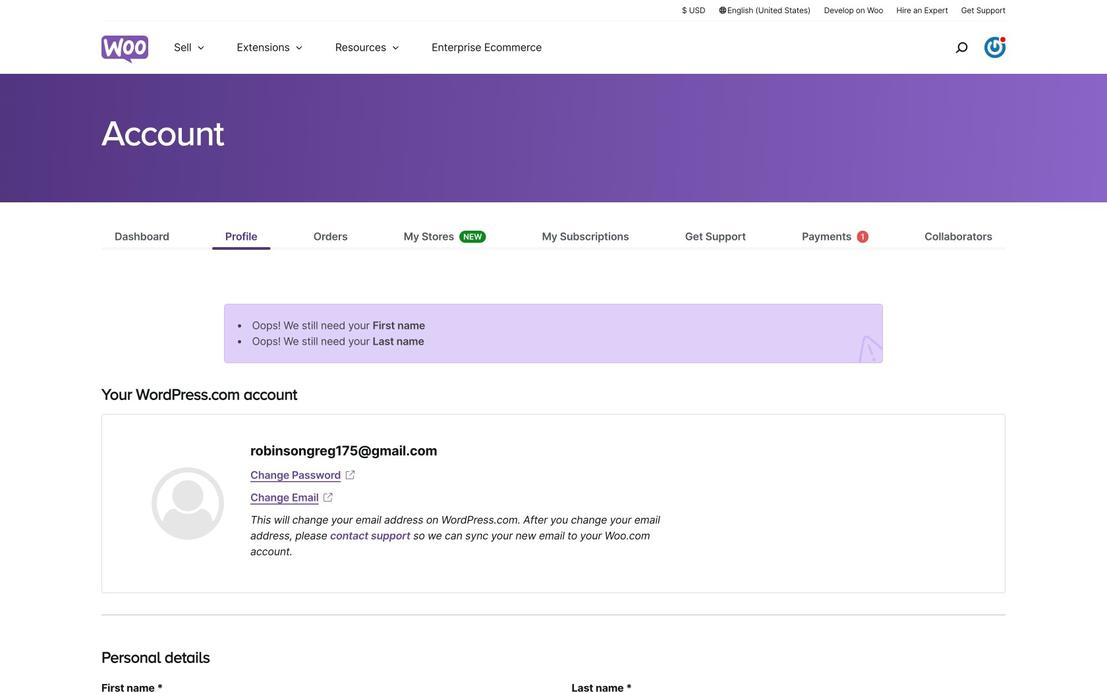 Task type: describe. For each thing, give the bounding box(es) containing it.
search image
[[952, 37, 973, 58]]

gravatar image image
[[152, 468, 224, 540]]

open account menu image
[[985, 37, 1006, 58]]



Task type: locate. For each thing, give the bounding box(es) containing it.
alert
[[224, 304, 884, 363]]

service navigation menu element
[[928, 26, 1006, 69]]

external link image
[[344, 469, 357, 482]]

external link image
[[322, 491, 335, 504]]



Task type: vqa. For each thing, say whether or not it's contained in the screenshot.
the bottom external link icon
yes



